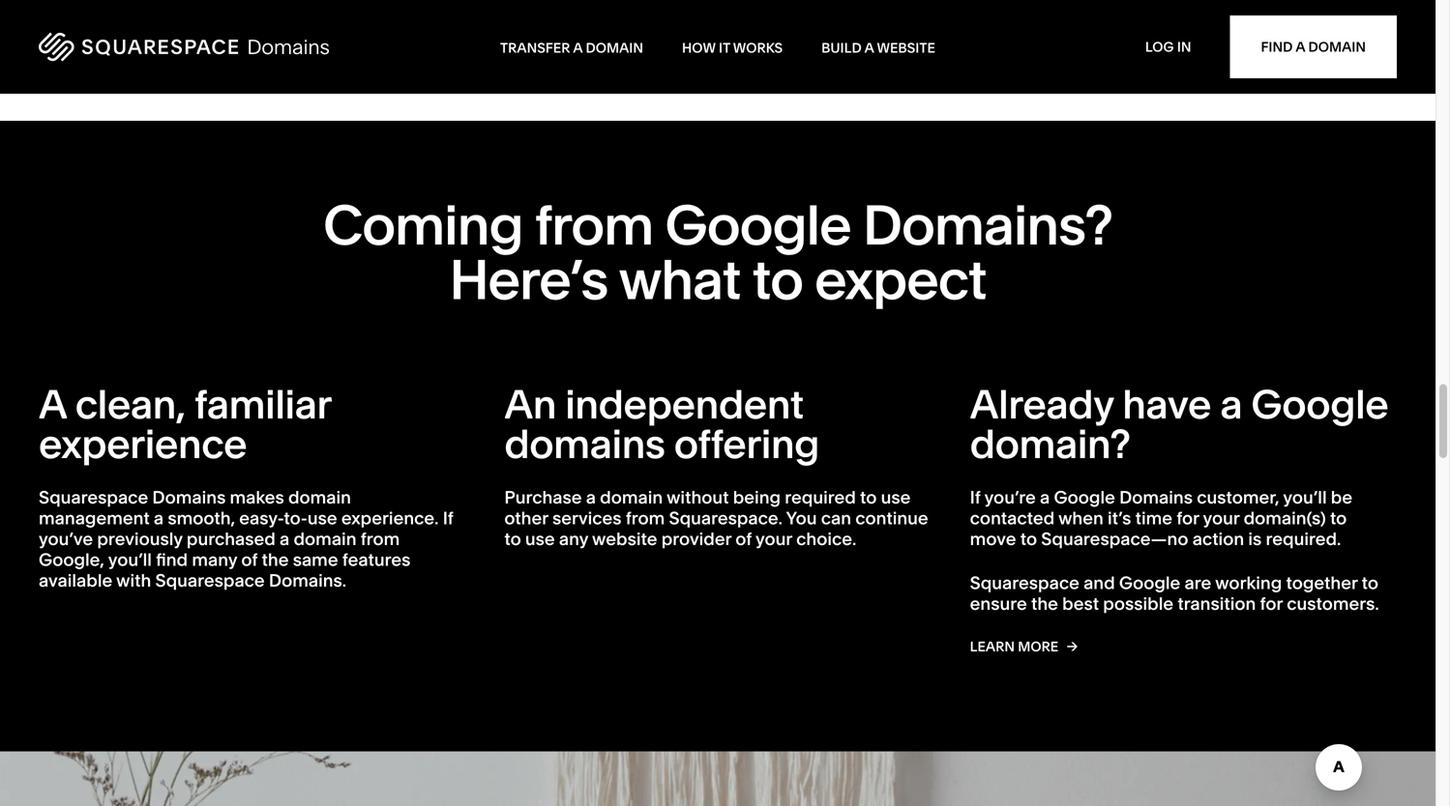 Task type: describe. For each thing, give the bounding box(es) containing it.
possible
[[1103, 594, 1174, 615]]

find a domain link
[[1230, 15, 1397, 78]]

action
[[1193, 529, 1244, 550]]

a right build
[[865, 39, 874, 56]]

how it works
[[682, 39, 783, 56]]

services
[[552, 508, 622, 529]]

domains
[[504, 420, 665, 469]]

required.
[[1266, 529, 1341, 550]]

1 horizontal spatial squarespace
[[155, 571, 265, 592]]

→
[[1053, 638, 1064, 655]]

0 vertical spatial website
[[877, 39, 936, 56]]

already
[[970, 380, 1114, 429]]

previously
[[97, 529, 183, 550]]

many
[[192, 550, 237, 571]]

google inside squarespace and google are working together to ensure the best possible transition for customers.
[[1119, 573, 1181, 594]]

purchased
[[187, 529, 276, 550]]

a right transfer
[[573, 39, 583, 56]]

already have a google domain?
[[970, 380, 1389, 469]]

squarespace—no
[[1041, 529, 1189, 550]]

transfer a domain link
[[500, 39, 643, 56]]

customer,
[[1197, 487, 1280, 508]]

domain for purchase a domain without being required to use other services from squarespace. you can continue to use any website provider of your choice.
[[600, 487, 663, 508]]

of inside squarespace domains makes domain management a smooth, easy-to-use experience. if you've previously purchased a domain from google, you'll find many of the same features available with squarespace domains.
[[241, 550, 258, 571]]

more
[[1018, 639, 1059, 655]]

2 horizontal spatial use
[[881, 487, 911, 508]]

domain?
[[970, 420, 1131, 469]]

the inside squarespace and google are working together to ensure the best possible transition for customers.
[[1031, 594, 1058, 615]]

build
[[822, 39, 862, 56]]

you're
[[984, 487, 1036, 508]]

move
[[970, 529, 1016, 550]]

provider
[[661, 529, 732, 550]]

google inside if you're a google domains customer, you'll be contacted when it's time for your domain(s) to move to squarespace—no action is required.
[[1054, 487, 1115, 508]]

you've
[[39, 529, 93, 550]]

smooth,
[[168, 508, 235, 529]]

domain up domains.
[[294, 529, 357, 550]]

domain for transfer a domain
[[586, 39, 643, 56]]

purchase a domain without being required to use other services from squarespace. you can continue to use any website provider of your choice.
[[504, 487, 928, 550]]

in
[[1177, 39, 1192, 55]]

coming
[[323, 191, 523, 259]]

a left same
[[280, 529, 290, 550]]

it's
[[1108, 508, 1131, 529]]

learn
[[970, 639, 1015, 655]]

log
[[1145, 39, 1174, 55]]

experience.
[[341, 508, 439, 529]]

your inside if you're a google domains customer, you'll be contacted when it's time for your domain(s) to move to squarespace—no action is required.
[[1203, 508, 1240, 529]]

here's
[[449, 246, 608, 313]]

domains.
[[269, 571, 346, 592]]

and
[[1084, 573, 1115, 594]]

to inside the coming from google domains? here's what to expect
[[752, 246, 803, 313]]

you'll inside squarespace domains makes domain management a smooth, easy-to-use experience. if you've previously purchased a domain from google, you'll find many of the same features available with squarespace domains.
[[108, 550, 152, 571]]

can
[[821, 508, 851, 529]]

without
[[667, 487, 729, 508]]

other
[[504, 508, 548, 529]]

if inside squarespace domains makes domain management a smooth, easy-to-use experience. if you've previously purchased a domain from google, you'll find many of the same features available with squarespace domains.
[[443, 508, 454, 529]]

if you're a google domains customer, you'll be contacted when it's time for your domain(s) to move to squarespace—no action is required.
[[970, 487, 1353, 550]]

find
[[1261, 39, 1293, 55]]

any
[[559, 529, 588, 550]]

experience
[[39, 420, 247, 469]]

how it works link
[[682, 39, 783, 56]]

squarespace for squarespace and google are working together to ensure the best possible transition for customers.
[[970, 573, 1080, 594]]

together
[[1286, 573, 1358, 594]]

build a website
[[822, 39, 936, 56]]

have
[[1122, 380, 1211, 429]]

makes
[[230, 487, 284, 508]]

coming from google domains? here's what to expect
[[323, 191, 1113, 313]]

time
[[1135, 508, 1173, 529]]

if inside if you're a google domains customer, you'll be contacted when it's time for your domain(s) to move to squarespace—no action is required.
[[970, 487, 981, 508]]

customers.
[[1287, 594, 1379, 615]]

you
[[786, 508, 817, 529]]

domains?
[[863, 191, 1113, 259]]

is
[[1248, 529, 1262, 550]]



Task type: vqa. For each thing, say whether or not it's contained in the screenshot.
registrar inside the Whether your domain is connected to Squarespace services, parked, or pointed somewhere else, Squarespace Domains is the most advanced, easy-to-use registrar on the web. And we're growing the product into a more complete domains management experience every day.
no



Task type: locate. For each thing, give the bounding box(es) containing it.
log in link
[[1145, 39, 1192, 55]]

of inside purchase a domain without being required to use other services from squarespace. you can continue to use any website provider of your choice.
[[736, 529, 752, 550]]

what
[[619, 246, 741, 313]]

working
[[1215, 573, 1282, 594]]

when
[[1059, 508, 1104, 529]]

domain right find
[[1309, 39, 1366, 55]]

of down being
[[736, 529, 752, 550]]

you'll left find
[[108, 550, 152, 571]]

log in
[[1145, 39, 1192, 55]]

website right any
[[592, 529, 657, 550]]

features
[[342, 550, 411, 571]]

squarespace.
[[669, 508, 783, 529]]

a inside if you're a google domains customer, you'll be contacted when it's time for your domain(s) to move to squarespace—no action is required.
[[1040, 487, 1050, 508]]

0 horizontal spatial the
[[262, 550, 289, 571]]

1 horizontal spatial for
[[1260, 594, 1283, 615]]

domain(s)
[[1244, 508, 1326, 529]]

0 vertical spatial you'll
[[1283, 487, 1327, 508]]

best
[[1062, 594, 1099, 615]]

to-
[[284, 508, 308, 529]]

1 horizontal spatial of
[[736, 529, 752, 550]]

from
[[535, 191, 653, 259], [626, 508, 665, 529], [361, 529, 400, 550]]

1 horizontal spatial website
[[877, 39, 936, 56]]

be
[[1331, 487, 1353, 508]]

purchase
[[504, 487, 582, 508]]

the left the best
[[1031, 594, 1058, 615]]

familiar
[[194, 380, 331, 429]]

0 horizontal spatial use
[[308, 508, 337, 529]]

google
[[665, 191, 851, 259], [1251, 380, 1389, 429], [1054, 487, 1115, 508], [1119, 573, 1181, 594]]

your left the is
[[1203, 508, 1240, 529]]

0 vertical spatial the
[[262, 550, 289, 571]]

for right transition at the bottom right of the page
[[1260, 594, 1283, 615]]

1 horizontal spatial your
[[1203, 508, 1240, 529]]

an independent domains offering
[[504, 380, 820, 469]]

2 horizontal spatial squarespace
[[970, 573, 1080, 594]]

domain right easy-
[[288, 487, 351, 508]]

you'll inside if you're a google domains customer, you'll be contacted when it's time for your domain(s) to move to squarespace—no action is required.
[[1283, 487, 1327, 508]]

transfer
[[500, 39, 570, 56]]

0 horizontal spatial website
[[592, 529, 657, 550]]

squarespace down move
[[970, 573, 1080, 594]]

for right time at the bottom
[[1177, 508, 1199, 529]]

a inside already have a google domain?
[[1220, 380, 1242, 429]]

you'll
[[1283, 487, 1327, 508], [108, 550, 152, 571]]

contacted
[[970, 508, 1055, 529]]

how
[[682, 39, 716, 56]]

domains
[[152, 487, 226, 508], [1119, 487, 1193, 508]]

a inside purchase a domain without being required to use other services from squarespace. you can continue to use any website provider of your choice.
[[586, 487, 596, 508]]

use
[[881, 487, 911, 508], [308, 508, 337, 529], [525, 529, 555, 550]]

easy-
[[239, 508, 284, 529]]

your down being
[[756, 529, 792, 550]]

domains inside squarespace domains makes domain management a smooth, easy-to-use experience. if you've previously purchased a domain from google, you'll find many of the same features available with squarespace domains.
[[152, 487, 226, 508]]

domain right transfer
[[586, 39, 643, 56]]

1 vertical spatial for
[[1260, 594, 1283, 615]]

0 horizontal spatial you'll
[[108, 550, 152, 571]]

domains up the "squarespace—no"
[[1119, 487, 1193, 508]]

find
[[156, 550, 188, 571]]

available
[[39, 571, 112, 592]]

of right many
[[241, 550, 258, 571]]

a right have
[[1220, 380, 1242, 429]]

domain left without
[[600, 487, 663, 508]]

from inside purchase a domain without being required to use other services from squarespace. you can continue to use any website provider of your choice.
[[626, 508, 665, 529]]

use right the can
[[881, 487, 911, 508]]

a
[[39, 380, 66, 429]]

1 horizontal spatial domains
[[1119, 487, 1193, 508]]

transfer a domain
[[500, 39, 643, 56]]

transition
[[1178, 594, 1256, 615]]

squarespace up the you've on the left bottom of the page
[[39, 487, 148, 508]]

management
[[39, 508, 150, 529]]

same
[[293, 550, 338, 571]]

it
[[719, 39, 730, 56]]

choice.
[[796, 529, 857, 550]]

a right you're
[[1040, 487, 1050, 508]]

1 horizontal spatial the
[[1031, 594, 1058, 615]]

use left any
[[525, 529, 555, 550]]

a left smooth,
[[154, 508, 164, 529]]

from inside squarespace domains makes domain management a smooth, easy-to-use experience. if you've previously purchased a domain from google, you'll find many of the same features available with squarespace domains.
[[361, 529, 400, 550]]

the
[[262, 550, 289, 571], [1031, 594, 1058, 615]]

2 domains from the left
[[1119, 487, 1193, 508]]

a
[[1296, 39, 1305, 55], [573, 39, 583, 56], [865, 39, 874, 56], [1220, 380, 1242, 429], [586, 487, 596, 508], [1040, 487, 1050, 508], [154, 508, 164, 529], [280, 529, 290, 550]]

squarespace domains makes domain management a smooth, easy-to-use experience. if you've previously purchased a domain from google, you'll find many of the same features available with squarespace domains.
[[39, 487, 454, 592]]

0 horizontal spatial domains
[[152, 487, 226, 508]]

website
[[877, 39, 936, 56], [592, 529, 657, 550]]

works
[[733, 39, 783, 56]]

for
[[1177, 508, 1199, 529], [1260, 594, 1283, 615]]

1 vertical spatial the
[[1031, 594, 1058, 615]]

0 horizontal spatial squarespace
[[39, 487, 148, 508]]

you'll left be
[[1283, 487, 1327, 508]]

1 horizontal spatial if
[[970, 487, 981, 508]]

a clean, familiar experience
[[39, 380, 331, 469]]

squarespace logo link
[[39, 26, 500, 68]]

for for domains
[[1177, 508, 1199, 529]]

use up same
[[308, 508, 337, 529]]

for inside if you're a google domains customer, you'll be contacted when it's time for your domain(s) to move to squarespace—no action is required.
[[1177, 508, 1199, 529]]

the inside squarespace domains makes domain management a smooth, easy-to-use experience. if you've previously purchased a domain from google, you'll find many of the same features available with squarespace domains.
[[262, 550, 289, 571]]

squarespace inside squarespace and google are working together to ensure the best possible transition for customers.
[[970, 573, 1080, 594]]

for for working
[[1260, 594, 1283, 615]]

domain inside purchase a domain without being required to use other services from squarespace. you can continue to use any website provider of your choice.
[[600, 487, 663, 508]]

0 vertical spatial for
[[1177, 508, 1199, 529]]

a right find
[[1296, 39, 1305, 55]]

website inside purchase a domain without being required to use other services from squarespace. you can continue to use any website provider of your choice.
[[592, 529, 657, 550]]

google,
[[39, 550, 104, 571]]

your inside purchase a domain without being required to use other services from squarespace. you can continue to use any website provider of your choice.
[[756, 529, 792, 550]]

for inside squarespace and google are working together to ensure the best possible transition for customers.
[[1260, 594, 1283, 615]]

build a website link
[[822, 39, 936, 56]]

are
[[1185, 573, 1212, 594]]

website right build
[[877, 39, 936, 56]]

an
[[504, 380, 556, 429]]

0 horizontal spatial of
[[241, 550, 258, 571]]

being
[[733, 487, 781, 508]]

clean,
[[75, 380, 186, 429]]

domain for find a domain
[[1309, 39, 1366, 55]]

from inside the coming from google domains? here's what to expect
[[535, 191, 653, 259]]

a up any
[[586, 487, 596, 508]]

squarespace for squarespace domains makes domain management a smooth, easy-to-use experience. if you've previously purchased a domain from google, you'll find many of the same features available with squarespace domains.
[[39, 487, 148, 508]]

google inside already have a google domain?
[[1251, 380, 1389, 429]]

if right the experience. at the bottom left of page
[[443, 508, 454, 529]]

squarespace logo image
[[39, 32, 329, 61]]

if
[[970, 487, 981, 508], [443, 508, 454, 529]]

expect
[[815, 246, 987, 313]]

to
[[752, 246, 803, 313], [860, 487, 877, 508], [1330, 508, 1347, 529], [504, 529, 521, 550], [1020, 529, 1037, 550], [1362, 573, 1379, 594]]

0 horizontal spatial your
[[756, 529, 792, 550]]

if left you're
[[970, 487, 981, 508]]

the left same
[[262, 550, 289, 571]]

squarespace down purchased
[[155, 571, 265, 592]]

1 vertical spatial website
[[592, 529, 657, 550]]

independent
[[565, 380, 804, 429]]

squarespace and google are working together to ensure the best possible transition for customers.
[[970, 573, 1379, 615]]

domain
[[1309, 39, 1366, 55], [586, 39, 643, 56], [288, 487, 351, 508], [600, 487, 663, 508], [294, 529, 357, 550]]

with
[[116, 571, 151, 592]]

use inside squarespace domains makes domain management a smooth, easy-to-use experience. if you've previously purchased a domain from google, you'll find many of the same features available with squarespace domains.
[[308, 508, 337, 529]]

1 horizontal spatial you'll
[[1283, 487, 1327, 508]]

1 domains from the left
[[152, 487, 226, 508]]

domains up purchased
[[152, 487, 226, 508]]

1 vertical spatial you'll
[[108, 550, 152, 571]]

to inside squarespace and google are working together to ensure the best possible transition for customers.
[[1362, 573, 1379, 594]]

of
[[736, 529, 752, 550], [241, 550, 258, 571]]

domains inside if you're a google domains customer, you'll be contacted when it's time for your domain(s) to move to squarespace—no action is required.
[[1119, 487, 1193, 508]]

offering
[[674, 420, 820, 469]]

learn more →
[[970, 638, 1064, 655]]

find a domain
[[1261, 39, 1366, 55]]

0 horizontal spatial for
[[1177, 508, 1199, 529]]

ensure
[[970, 594, 1027, 615]]

1 horizontal spatial use
[[525, 529, 555, 550]]

continue
[[855, 508, 928, 529]]

required
[[785, 487, 856, 508]]

0 horizontal spatial if
[[443, 508, 454, 529]]

google inside the coming from google domains? here's what to expect
[[665, 191, 851, 259]]



